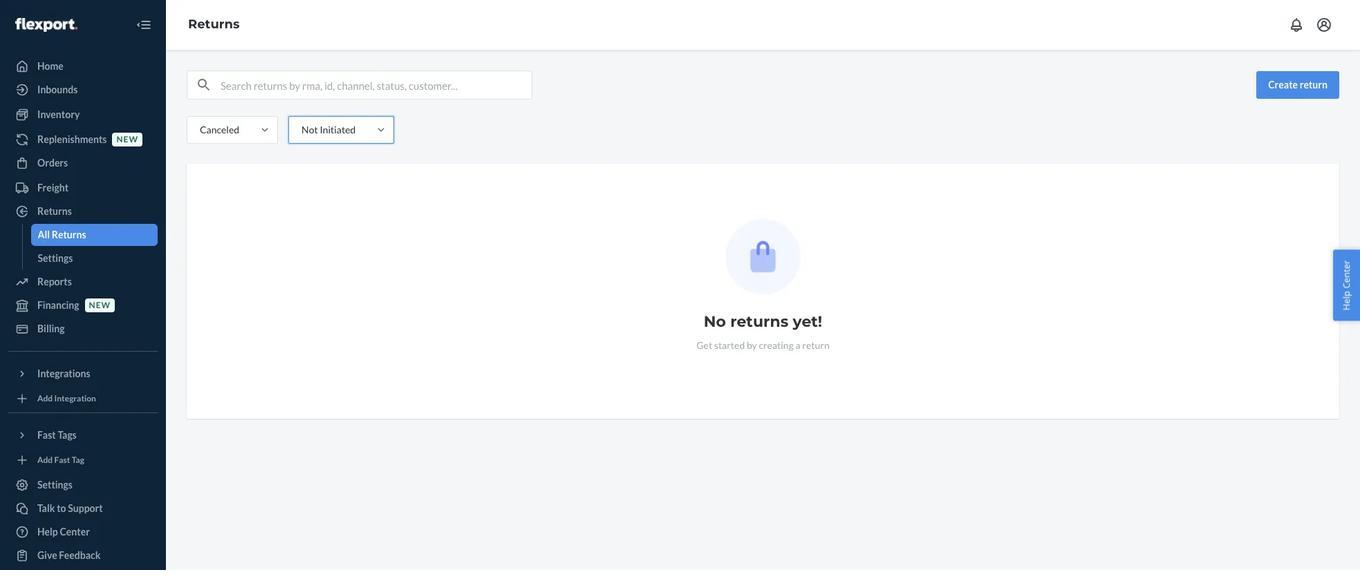 Task type: vqa. For each thing, say whether or not it's contained in the screenshot.
new related to Replenishments
yes



Task type: describe. For each thing, give the bounding box(es) containing it.
reports
[[37, 276, 72, 288]]

billing link
[[8, 318, 158, 340]]

freight link
[[8, 177, 158, 199]]

talk to support button
[[8, 498, 158, 520]]

replenishments
[[37, 133, 107, 145]]

add fast tag link
[[8, 452, 158, 469]]

orders
[[37, 157, 68, 169]]

2 vertical spatial returns
[[52, 229, 86, 241]]

creating
[[759, 340, 794, 351]]

returns
[[730, 313, 789, 331]]

add fast tag
[[37, 455, 84, 466]]

financing
[[37, 299, 79, 311]]

add for add integration
[[37, 394, 53, 404]]

help inside help center button
[[1341, 291, 1353, 310]]

1 vertical spatial returns link
[[8, 201, 158, 223]]

all
[[38, 229, 50, 241]]

1 vertical spatial returns
[[37, 205, 72, 217]]

fast tags
[[37, 429, 77, 441]]

home link
[[8, 55, 158, 77]]

return inside create return button
[[1300, 79, 1328, 91]]

give feedback button
[[8, 545, 158, 567]]

initiated
[[320, 124, 356, 136]]

create return button
[[1257, 71, 1340, 99]]

fast tags button
[[8, 425, 158, 447]]

all returns link
[[31, 224, 158, 246]]

give
[[37, 550, 57, 562]]

integrations button
[[8, 363, 158, 385]]

center inside button
[[1341, 260, 1353, 288]]

talk to support
[[37, 503, 103, 515]]

freight
[[37, 182, 69, 194]]

home
[[37, 60, 64, 72]]

close navigation image
[[136, 17, 152, 33]]

open account menu image
[[1316, 17, 1333, 33]]

to
[[57, 503, 66, 515]]

1 vertical spatial fast
[[54, 455, 70, 466]]

tags
[[58, 429, 77, 441]]

2 settings from the top
[[37, 479, 73, 491]]

get started by creating a return
[[697, 340, 830, 351]]

get
[[697, 340, 712, 351]]

no returns yet!
[[704, 313, 822, 331]]

inventory link
[[8, 104, 158, 126]]

1 vertical spatial return
[[802, 340, 830, 351]]

0 vertical spatial settings link
[[31, 248, 158, 270]]

billing
[[37, 323, 65, 335]]

integration
[[54, 394, 96, 404]]



Task type: locate. For each thing, give the bounding box(es) containing it.
open notifications image
[[1288, 17, 1305, 33]]

returns
[[188, 17, 240, 32], [37, 205, 72, 217], [52, 229, 86, 241]]

not
[[302, 124, 318, 136]]

reports link
[[8, 271, 158, 293]]

a
[[796, 340, 801, 351]]

add for add fast tag
[[37, 455, 53, 466]]

0 vertical spatial returns
[[188, 17, 240, 32]]

canceled
[[200, 124, 239, 136]]

help center
[[1341, 260, 1353, 310], [37, 526, 90, 538]]

return
[[1300, 79, 1328, 91], [802, 340, 830, 351]]

0 horizontal spatial return
[[802, 340, 830, 351]]

add inside add integration link
[[37, 394, 53, 404]]

help inside the help center 'link'
[[37, 526, 58, 538]]

1 horizontal spatial center
[[1341, 260, 1353, 288]]

create
[[1268, 79, 1298, 91]]

0 horizontal spatial help
[[37, 526, 58, 538]]

settings link
[[31, 248, 158, 270], [8, 474, 158, 497]]

return right a
[[802, 340, 830, 351]]

fast
[[37, 429, 56, 441], [54, 455, 70, 466]]

settings up reports
[[38, 252, 73, 264]]

fast left the tag on the left
[[54, 455, 70, 466]]

0 horizontal spatial center
[[60, 526, 90, 538]]

help
[[1341, 291, 1353, 310], [37, 526, 58, 538]]

0 vertical spatial help center
[[1341, 260, 1353, 310]]

no
[[704, 313, 726, 331]]

1 horizontal spatial new
[[116, 134, 138, 145]]

0 vertical spatial return
[[1300, 79, 1328, 91]]

help center button
[[1334, 250, 1360, 321]]

1 vertical spatial help
[[37, 526, 58, 538]]

Search returns by rma, id, channel, status, customer... text field
[[221, 71, 532, 99]]

1 add from the top
[[37, 394, 53, 404]]

create return
[[1268, 79, 1328, 91]]

fast left tags
[[37, 429, 56, 441]]

1 vertical spatial settings link
[[8, 474, 158, 497]]

return right create
[[1300, 79, 1328, 91]]

1 vertical spatial center
[[60, 526, 90, 538]]

add
[[37, 394, 53, 404], [37, 455, 53, 466]]

center
[[1341, 260, 1353, 288], [60, 526, 90, 538]]

add down fast tags
[[37, 455, 53, 466]]

flexport logo image
[[15, 18, 77, 32]]

settings link up support
[[8, 474, 158, 497]]

0 vertical spatial settings
[[38, 252, 73, 264]]

orders link
[[8, 152, 158, 174]]

support
[[68, 503, 103, 515]]

tag
[[72, 455, 84, 466]]

0 vertical spatial help
[[1341, 291, 1353, 310]]

settings up to
[[37, 479, 73, 491]]

new up the orders link
[[116, 134, 138, 145]]

1 vertical spatial help center
[[37, 526, 90, 538]]

new for financing
[[89, 300, 111, 311]]

help center inside 'link'
[[37, 526, 90, 538]]

integrations
[[37, 368, 90, 380]]

new
[[116, 134, 138, 145], [89, 300, 111, 311]]

1 vertical spatial new
[[89, 300, 111, 311]]

yet!
[[793, 313, 822, 331]]

1 vertical spatial add
[[37, 455, 53, 466]]

add inside add fast tag link
[[37, 455, 53, 466]]

add left integration
[[37, 394, 53, 404]]

inbounds
[[37, 84, 78, 95]]

0 vertical spatial center
[[1341, 260, 1353, 288]]

started
[[714, 340, 745, 351]]

1 vertical spatial settings
[[37, 479, 73, 491]]

give feedback
[[37, 550, 101, 562]]

empty list image
[[725, 219, 801, 295]]

by
[[747, 340, 757, 351]]

add integration link
[[8, 391, 158, 407]]

add integration
[[37, 394, 96, 404]]

1 horizontal spatial return
[[1300, 79, 1328, 91]]

2 add from the top
[[37, 455, 53, 466]]

0 vertical spatial add
[[37, 394, 53, 404]]

0 vertical spatial returns link
[[188, 17, 240, 32]]

0 horizontal spatial help center
[[37, 526, 90, 538]]

new for replenishments
[[116, 134, 138, 145]]

1 horizontal spatial returns link
[[188, 17, 240, 32]]

0 vertical spatial fast
[[37, 429, 56, 441]]

0 horizontal spatial new
[[89, 300, 111, 311]]

settings link down all returns link
[[31, 248, 158, 270]]

0 vertical spatial new
[[116, 134, 138, 145]]

all returns
[[38, 229, 86, 241]]

0 horizontal spatial returns link
[[8, 201, 158, 223]]

settings
[[38, 252, 73, 264], [37, 479, 73, 491]]

1 horizontal spatial help center
[[1341, 260, 1353, 310]]

fast inside dropdown button
[[37, 429, 56, 441]]

inventory
[[37, 109, 80, 120]]

new down reports link
[[89, 300, 111, 311]]

center inside 'link'
[[60, 526, 90, 538]]

1 horizontal spatial help
[[1341, 291, 1353, 310]]

returns link
[[188, 17, 240, 32], [8, 201, 158, 223]]

feedback
[[59, 550, 101, 562]]

1 settings from the top
[[38, 252, 73, 264]]

help center link
[[8, 521, 158, 544]]

help center inside button
[[1341, 260, 1353, 310]]

not initiated
[[302, 124, 356, 136]]

inbounds link
[[8, 79, 158, 101]]

talk
[[37, 503, 55, 515]]



